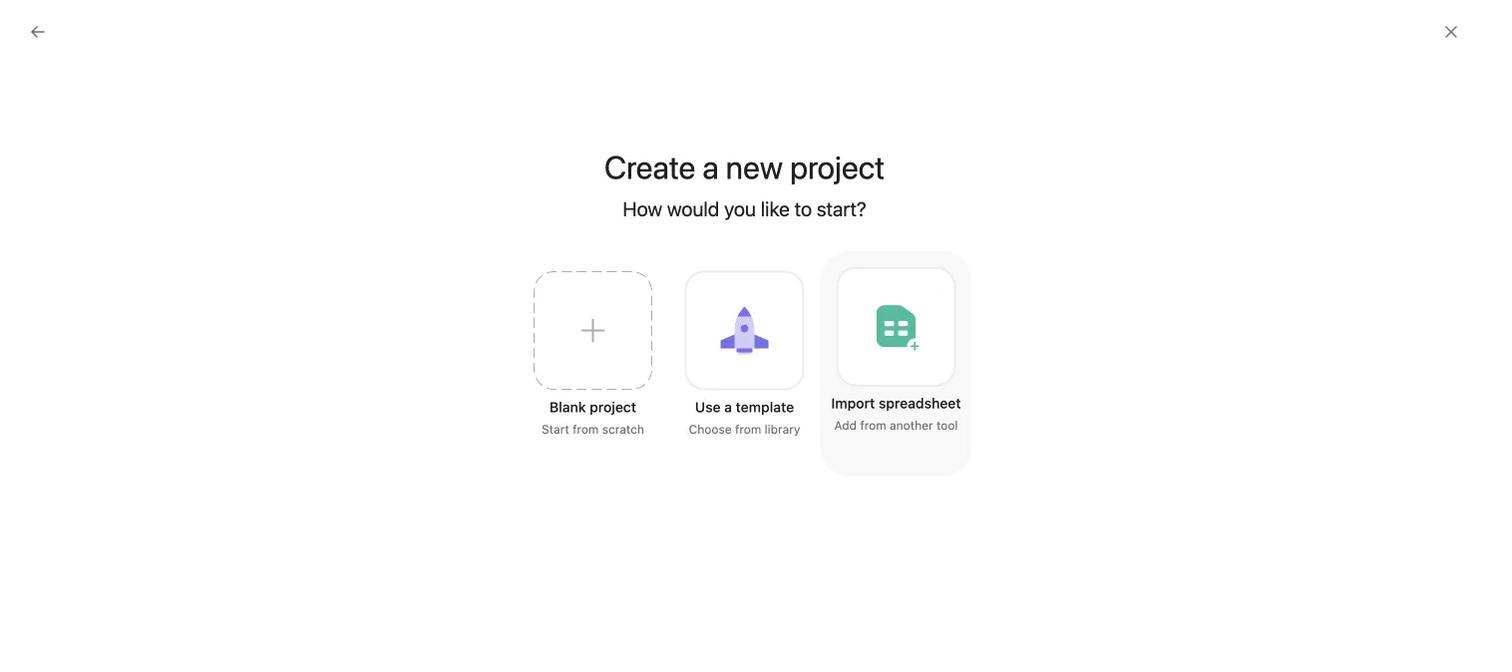 Task type: vqa. For each thing, say whether or not it's contained in the screenshot.
Good
yes



Task type: locate. For each thing, give the bounding box(es) containing it.
from
[[861, 420, 887, 434], [573, 423, 599, 437], [735, 423, 762, 437]]

project
[[590, 399, 637, 416]]

2 horizontal spatial from
[[861, 420, 887, 434]]

library
[[765, 423, 801, 437]]

how would you like to start?
[[623, 197, 867, 221]]

a up would
[[703, 148, 719, 186]]

from inside blank project start from scratch
[[573, 423, 599, 437]]

use a template choose from library
[[689, 399, 801, 437]]

list box
[[509, 8, 988, 40]]

import
[[832, 396, 875, 413]]

afternoon,
[[798, 170, 936, 208]]

from down blank
[[573, 423, 599, 437]]

1 horizontal spatial a
[[725, 399, 732, 416]]

a inside use a template choose from library
[[725, 399, 732, 416]]

to start?
[[795, 197, 867, 221]]

1 vertical spatial a
[[725, 399, 732, 416]]

another
[[890, 420, 934, 434]]

tool
[[937, 420, 958, 434]]

hide sidebar image
[[26, 16, 42, 32]]

scratch
[[602, 423, 645, 437]]

0 horizontal spatial from
[[573, 423, 599, 437]]

from for blank
[[573, 423, 599, 437]]

0 horizontal spatial a
[[703, 148, 719, 186]]

from right add at the right bottom
[[861, 420, 887, 434]]

a
[[703, 148, 719, 186], [725, 399, 732, 416]]

1 horizontal spatial from
[[735, 423, 762, 437]]

intermediate 8 more to level up
[[758, 251, 976, 270]]

a right use
[[725, 399, 732, 416]]

from down template at bottom
[[735, 423, 762, 437]]

how
[[623, 197, 663, 221]]

from inside import spreadsheet add from another tool
[[861, 420, 887, 434]]

0 vertical spatial a
[[703, 148, 719, 186]]

from for import
[[861, 420, 887, 434]]

go back image
[[30, 24, 46, 40]]

good
[[716, 170, 791, 208]]



Task type: describe. For each thing, give the bounding box(es) containing it.
up
[[959, 252, 976, 269]]

blank project start from scratch
[[542, 399, 645, 437]]

like
[[761, 197, 790, 221]]

more
[[873, 252, 905, 269]]

intermediate
[[758, 251, 852, 270]]

to
[[909, 252, 922, 269]]

create
[[605, 148, 696, 186]]

choose
[[689, 423, 732, 437]]

spreadsheet
[[879, 396, 961, 413]]

would
[[667, 197, 720, 221]]

new project
[[726, 148, 885, 186]]

1
[[948, 145, 956, 164]]

wednesday,
[[774, 145, 864, 164]]

wednesday, november 1 good afternoon, ruby
[[716, 145, 1014, 208]]

november
[[868, 145, 944, 164]]

ruby
[[943, 170, 1014, 208]]

from inside use a template choose from library
[[735, 423, 762, 437]]

a for use
[[725, 399, 732, 416]]

start
[[542, 423, 569, 437]]

close image
[[1444, 24, 1460, 40]]

add
[[835, 420, 857, 434]]

level
[[926, 252, 955, 269]]

a for create
[[703, 148, 719, 186]]

import spreadsheet add from another tool
[[832, 396, 961, 434]]

create a new project
[[605, 148, 885, 186]]

you
[[725, 197, 756, 221]]

use
[[695, 399, 721, 416]]

8
[[860, 252, 869, 269]]

template
[[736, 399, 794, 416]]

blank
[[550, 399, 586, 416]]



